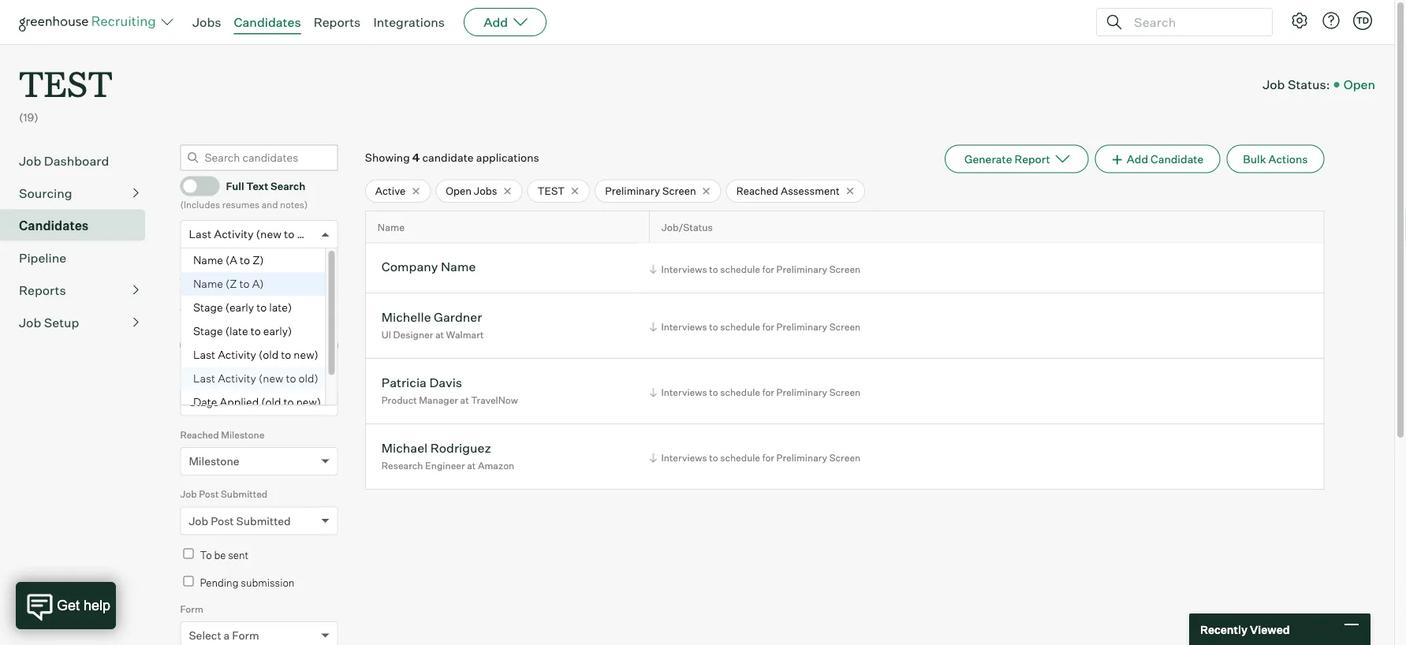 Task type: locate. For each thing, give the bounding box(es) containing it.
To be sent checkbox
[[183, 549, 194, 559]]

1 vertical spatial candidates
[[19, 217, 89, 233]]

job status:
[[1263, 77, 1330, 92]]

(19)
[[19, 111, 39, 124]]

job setup
[[19, 314, 79, 330]]

schedule for michelle gardner
[[720, 321, 760, 333]]

reports link left integrations link
[[314, 14, 361, 30]]

candidate
[[422, 150, 474, 164]]

to
[[284, 227, 294, 241], [239, 253, 250, 267], [709, 263, 718, 275], [239, 277, 249, 291], [256, 301, 266, 314], [709, 321, 718, 333], [250, 324, 260, 338], [281, 348, 291, 362], [286, 372, 296, 385], [709, 386, 718, 398], [283, 395, 293, 409], [709, 452, 718, 464]]

1 horizontal spatial reached
[[736, 184, 779, 197]]

milestone down 'reached milestone'
[[189, 454, 240, 468]]

0 vertical spatial at
[[435, 329, 444, 340]]

milestone
[[221, 429, 265, 441], [189, 454, 240, 468]]

at
[[435, 329, 444, 340], [460, 394, 469, 406], [467, 460, 476, 471]]

preliminary for davis
[[777, 386, 828, 398]]

stage up date at the left bottom
[[180, 369, 206, 381]]

at for gardner
[[435, 329, 444, 340]]

1 horizontal spatial form
[[232, 629, 259, 643]]

1 vertical spatial test
[[538, 184, 565, 197]]

reports down pipeline in the left top of the page
[[19, 282, 66, 298]]

0 vertical spatial add
[[484, 14, 508, 30]]

at inside michelle gardner ui designer at walmart
[[435, 329, 444, 340]]

Search text field
[[1130, 11, 1258, 34]]

form right a
[[232, 629, 259, 643]]

to inside date applied (old to new) option
[[283, 395, 293, 409]]

1 interviews from the top
[[661, 263, 707, 275]]

candidates right jobs link
[[234, 14, 301, 30]]

3 schedule from the top
[[720, 386, 760, 398]]

search
[[271, 180, 306, 192]]

0 horizontal spatial reports link
[[19, 281, 139, 299]]

for
[[762, 263, 775, 275], [762, 321, 775, 333], [762, 386, 775, 398], [762, 452, 775, 464]]

new) for date applied (old to new)
[[296, 395, 321, 409]]

3 interviews to schedule for preliminary screen link from the top
[[647, 385, 865, 400]]

submitted down the reached milestone element
[[221, 488, 268, 500]]

2 interviews from the top
[[661, 321, 707, 333]]

(old for applied
[[261, 395, 281, 409]]

reports link
[[314, 14, 361, 30], [19, 281, 139, 299]]

add candidate link
[[1095, 145, 1220, 173]]

0 horizontal spatial reports
[[19, 282, 66, 298]]

0 vertical spatial reports
[[314, 14, 361, 30]]

date applied (old to new) option
[[181, 391, 325, 414]]

add button
[[464, 8, 547, 36]]

3 interviews from the top
[[661, 386, 707, 398]]

name
[[378, 221, 405, 233], [193, 253, 223, 267], [441, 259, 476, 275], [193, 277, 223, 291]]

1 vertical spatial submitted
[[236, 514, 291, 528]]

last activity (new to old) option up date applied (old to new)
[[181, 367, 325, 391]]

new) right by
[[293, 348, 318, 362]]

generate report
[[965, 152, 1050, 166]]

0 vertical spatial form
[[180, 603, 203, 615]]

name right company
[[441, 259, 476, 275]]

1 horizontal spatial candidates link
[[234, 14, 301, 30]]

1 horizontal spatial reports link
[[314, 14, 361, 30]]

activity for the top the last activity (new to old) option
[[214, 227, 254, 241]]

post up the to
[[199, 488, 219, 500]]

job
[[1263, 77, 1285, 92], [19, 153, 41, 169], [19, 314, 41, 330], [272, 339, 291, 352], [180, 488, 197, 500], [189, 514, 208, 528]]

form down pending submission checkbox
[[180, 603, 203, 615]]

assessment
[[781, 184, 840, 197]]

reports left integrations link
[[314, 14, 361, 30]]

1 vertical spatial activity
[[217, 348, 256, 362]]

to
[[200, 549, 212, 561]]

4 interviews to schedule for preliminary screen link from the top
[[647, 450, 865, 465]]

4 interviews from the top
[[661, 452, 707, 464]]

sourcing link
[[19, 184, 139, 202]]

(early
[[225, 301, 254, 314]]

0 vertical spatial candidates
[[234, 14, 301, 30]]

configure image
[[1290, 11, 1309, 30]]

name left (z
[[193, 277, 223, 291]]

a)
[[252, 277, 264, 291]]

company name link
[[382, 259, 476, 277]]

last activity (new to old) up name (a to z) option
[[189, 227, 317, 241]]

stage
[[193, 301, 223, 314], [193, 324, 223, 338], [180, 369, 206, 381], [189, 395, 219, 409]]

name down active
[[378, 221, 405, 233]]

job inside button
[[272, 339, 291, 352]]

2 for from the top
[[762, 321, 775, 333]]

name (z to a) option
[[181, 272, 325, 296]]

old) up date applied (old to new)
[[298, 372, 318, 385]]

4 for from the top
[[762, 452, 775, 464]]

1 vertical spatial reached
[[180, 429, 219, 441]]

stage left (late
[[193, 324, 223, 338]]

1 vertical spatial old)
[[298, 372, 318, 385]]

test up (19)
[[19, 60, 113, 106]]

stage down name (z to a)
[[193, 301, 223, 314]]

research
[[382, 460, 423, 471]]

add candidate
[[1127, 152, 1204, 166]]

(old inside option
[[258, 348, 278, 362]]

0 horizontal spatial candidates link
[[19, 216, 139, 235]]

1 horizontal spatial open
[[1344, 77, 1376, 92]]

filter
[[227, 339, 254, 352]]

at down davis on the bottom left of the page
[[460, 394, 469, 406]]

2 vertical spatial at
[[467, 460, 476, 471]]

new) inside option
[[296, 395, 321, 409]]

td
[[1357, 15, 1369, 26]]

Search candidates field
[[180, 145, 338, 171]]

at down rodriguez
[[467, 460, 476, 471]]

1 horizontal spatial reports
[[314, 14, 361, 30]]

4 interviews to schedule for preliminary screen from the top
[[661, 452, 861, 464]]

setup
[[44, 314, 79, 330]]

to inside name (a to z) option
[[239, 253, 250, 267]]

(old
[[258, 348, 278, 362], [261, 395, 281, 409]]

interviews to schedule for preliminary screen link
[[647, 262, 865, 277], [647, 319, 865, 334], [647, 385, 865, 400], [647, 450, 865, 465]]

last
[[189, 227, 212, 241], [193, 348, 215, 362], [193, 372, 215, 385]]

interviews to schedule for preliminary screen link for michael rodriguez
[[647, 450, 865, 465]]

open
[[1344, 77, 1376, 92], [446, 184, 472, 197]]

date applied (old to new)
[[193, 395, 321, 409]]

0 vertical spatial new)
[[293, 348, 318, 362]]

type
[[244, 269, 271, 283]]

jobs link
[[192, 14, 221, 30]]

pending
[[200, 576, 239, 589]]

0 horizontal spatial open
[[446, 184, 472, 197]]

schedule
[[720, 263, 760, 275], [720, 321, 760, 333], [720, 386, 760, 398], [720, 452, 760, 464]]

to inside name (z to a) option
[[239, 277, 249, 291]]

0 horizontal spatial reached
[[180, 429, 219, 441]]

jobs
[[192, 14, 221, 30], [474, 184, 497, 197], [180, 301, 206, 315]]

manager
[[419, 394, 458, 406]]

last left the "filter" at the left bottom of the page
[[193, 348, 215, 362]]

pending submission
[[200, 576, 295, 589]]

add inside 'link'
[[1127, 152, 1148, 166]]

candidates down sourcing
[[19, 217, 89, 233]]

checkmark image
[[187, 180, 199, 191]]

job post submitted down the reached milestone element
[[180, 488, 268, 500]]

candidates
[[234, 14, 301, 30], [19, 217, 89, 233]]

reached down date at the left bottom
[[180, 429, 219, 441]]

1 vertical spatial post
[[211, 514, 234, 528]]

test
[[19, 60, 113, 106], [538, 184, 565, 197]]

rodriguez
[[430, 440, 491, 456]]

name (z to a)
[[193, 277, 264, 291]]

1 vertical spatial last
[[193, 348, 215, 362]]

1 vertical spatial milestone
[[189, 454, 240, 468]]

3 for from the top
[[762, 386, 775, 398]]

1 vertical spatial at
[[460, 394, 469, 406]]

job dashboard
[[19, 153, 109, 169]]

activity up "applied"
[[217, 372, 256, 385]]

reached for reached assessment
[[736, 184, 779, 197]]

michelle
[[382, 309, 431, 325]]

0 vertical spatial (new
[[256, 227, 282, 241]]

0 horizontal spatial form
[[180, 603, 203, 615]]

milestone down "applied"
[[221, 429, 265, 441]]

(new up the 'z)'
[[256, 227, 282, 241]]

0 vertical spatial milestone
[[221, 429, 265, 441]]

davis
[[429, 374, 462, 390]]

1 vertical spatial add
[[1127, 152, 1148, 166]]

0 horizontal spatial candidates
[[19, 217, 89, 233]]

0 vertical spatial reached
[[736, 184, 779, 197]]

reached left assessment
[[736, 184, 779, 197]]

2 interviews to schedule for preliminary screen link from the top
[[647, 319, 865, 334]]

stage (early to late)
[[193, 301, 292, 314]]

at down michelle gardner link
[[435, 329, 444, 340]]

submitted up sent
[[236, 514, 291, 528]]

open right status:
[[1344, 77, 1376, 92]]

reports link up job setup link
[[19, 281, 139, 299]]

list box
[[181, 249, 337, 414]]

application type
[[180, 269, 271, 283]]

0 vertical spatial activity
[[214, 227, 254, 241]]

1 vertical spatial reports link
[[19, 281, 139, 299]]

candidates link down sourcing link
[[19, 216, 139, 235]]

new) inside option
[[293, 348, 318, 362]]

last up date at the left bottom
[[193, 372, 215, 385]]

bulk
[[1243, 152, 1266, 166]]

interviews to schedule for preliminary screen link for patricia davis
[[647, 385, 865, 400]]

new) right "applied"
[[296, 395, 321, 409]]

showing 4 candidate applications
[[365, 150, 539, 164]]

candidates link right jobs link
[[234, 14, 301, 30]]

(new up date applied (old to new)
[[258, 372, 283, 385]]

submission
[[241, 576, 295, 589]]

job post submitted up sent
[[189, 514, 291, 528]]

1 horizontal spatial test
[[538, 184, 565, 197]]

at inside michael rodriguez research engineer at amazon
[[467, 460, 476, 471]]

0 horizontal spatial add
[[484, 14, 508, 30]]

add inside popup button
[[484, 14, 508, 30]]

3 interviews to schedule for preliminary screen from the top
[[661, 386, 861, 398]]

list box containing name (a to z)
[[181, 249, 337, 414]]

submitted
[[221, 488, 268, 500], [236, 514, 291, 528]]

interviews
[[661, 263, 707, 275], [661, 321, 707, 333], [661, 386, 707, 398], [661, 452, 707, 464]]

form
[[180, 603, 203, 615], [232, 629, 259, 643]]

integrations
[[373, 14, 445, 30]]

activity down (late
[[217, 348, 256, 362]]

last activity (new to old) inside list box
[[193, 372, 318, 385]]

interviews to schedule for preliminary screen link for michelle gardner
[[647, 319, 865, 334]]

greenhouse recruiting image
[[19, 13, 161, 32]]

1 horizontal spatial candidates
[[234, 14, 301, 30]]

(old inside option
[[261, 395, 281, 409]]

old) inside list box
[[298, 372, 318, 385]]

old) down notes)
[[297, 227, 317, 241]]

at for rodriguez
[[467, 460, 476, 471]]

name for name (z to a)
[[193, 277, 223, 291]]

interviews to schedule for preliminary screen
[[661, 263, 861, 275], [661, 321, 861, 333], [661, 386, 861, 398], [661, 452, 861, 464]]

post up to be sent
[[211, 514, 234, 528]]

1 vertical spatial candidates link
[[19, 216, 139, 235]]

(a
[[225, 253, 237, 267]]

screen for gardner
[[830, 321, 861, 333]]

for for rodriguez
[[762, 452, 775, 464]]

reached
[[736, 184, 779, 197], [180, 429, 219, 441]]

1 vertical spatial (old
[[261, 395, 281, 409]]

test down applications
[[538, 184, 565, 197]]

last inside 'last activity (old to new)' option
[[193, 348, 215, 362]]

4 schedule from the top
[[720, 452, 760, 464]]

actions
[[1269, 152, 1308, 166]]

name for name (a to z)
[[193, 253, 223, 267]]

1 vertical spatial new)
[[296, 395, 321, 409]]

add
[[484, 14, 508, 30], [1127, 152, 1148, 166]]

0 vertical spatial open
[[1344, 77, 1376, 92]]

stage (late to early) option
[[181, 320, 325, 343]]

candidates link
[[234, 14, 301, 30], [19, 216, 139, 235]]

0 horizontal spatial test
[[19, 60, 113, 106]]

2 interviews to schedule for preliminary screen from the top
[[661, 321, 861, 333]]

open jobs
[[446, 184, 497, 197]]

generate
[[965, 152, 1012, 166]]

2 schedule from the top
[[720, 321, 760, 333]]

name for name
[[378, 221, 405, 233]]

amazon
[[478, 460, 514, 471]]

screen for davis
[[830, 386, 861, 398]]

open down showing 4 candidate applications
[[446, 184, 472, 197]]

0 vertical spatial last activity (new to old)
[[189, 227, 317, 241]]

preliminary
[[605, 184, 660, 197], [777, 263, 828, 275], [777, 321, 828, 333], [777, 386, 828, 398], [777, 452, 828, 464]]

name (a to z)
[[193, 253, 264, 267]]

at inside patricia davis product manager at travelnow
[[460, 394, 469, 406]]

name up application
[[193, 253, 223, 267]]

0 vertical spatial submitted
[[221, 488, 268, 500]]

job post submitted
[[180, 488, 268, 500], [189, 514, 291, 528]]

form element
[[180, 602, 338, 645]]

text
[[246, 180, 268, 192]]

activity up (a
[[214, 227, 254, 241]]

(new inside list box
[[258, 372, 283, 385]]

None field
[[181, 221, 197, 248]]

application
[[180, 269, 242, 283]]

1 horizontal spatial add
[[1127, 152, 1148, 166]]

0 vertical spatial test
[[19, 60, 113, 106]]

last activity (new to old) option
[[189, 227, 317, 241], [181, 367, 325, 391]]

reports
[[314, 14, 361, 30], [19, 282, 66, 298]]

last activity (new to old) down 'last activity (old to new)' option
[[193, 372, 318, 385]]

2 vertical spatial activity
[[217, 372, 256, 385]]

generate report button
[[945, 145, 1089, 173]]

last down '(includes'
[[189, 227, 212, 241]]

bulk actions
[[1243, 152, 1308, 166]]

1 vertical spatial reports
[[19, 282, 66, 298]]

last activity (new to old) option up name (a to z) option
[[189, 227, 317, 241]]

0 vertical spatial (old
[[258, 348, 278, 362]]

sourcing
[[19, 185, 72, 201]]

resumes
[[222, 199, 260, 211]]

michelle gardner link
[[382, 309, 482, 327]]

1 vertical spatial last activity (new to old)
[[193, 372, 318, 385]]

1 vertical spatial (new
[[258, 372, 283, 385]]

open for open jobs
[[446, 184, 472, 197]]

1 vertical spatial open
[[446, 184, 472, 197]]

showing
[[365, 150, 410, 164]]

viewed
[[1250, 623, 1290, 636]]



Task type: describe. For each thing, give the bounding box(es) containing it.
1 interviews to schedule for preliminary screen from the top
[[661, 263, 861, 275]]

0 vertical spatial reports link
[[314, 14, 361, 30]]

name (a to z) option
[[181, 249, 325, 272]]

reached milestone
[[180, 429, 265, 441]]

last activity (old to new) option
[[181, 343, 325, 367]]

1 vertical spatial form
[[232, 629, 259, 643]]

activity for bottom the last activity (new to old) option
[[217, 372, 256, 385]]

select
[[189, 629, 221, 643]]

0 vertical spatial last activity (new to old) option
[[189, 227, 317, 241]]

schedule for michael rodriguez
[[720, 452, 760, 464]]

interviews for patricia davis
[[661, 386, 707, 398]]

interviews to schedule for preliminary screen for patricia davis
[[661, 386, 861, 398]]

stage (late to early)
[[193, 324, 292, 338]]

to be sent
[[200, 549, 249, 561]]

by
[[256, 339, 269, 352]]

(includes
[[180, 199, 220, 211]]

0 vertical spatial old)
[[297, 227, 317, 241]]

activity for 'last activity (old to new)' option
[[217, 348, 256, 362]]

preliminary screen
[[605, 184, 696, 197]]

pipeline
[[19, 250, 66, 266]]

michael
[[382, 440, 428, 456]]

stage left "applied"
[[189, 395, 219, 409]]

1 schedule from the top
[[720, 263, 760, 275]]

preliminary for rodriguez
[[777, 452, 828, 464]]

schedule for patricia davis
[[720, 386, 760, 398]]

travelnow
[[471, 394, 518, 406]]

active
[[375, 184, 406, 197]]

(z
[[225, 277, 237, 291]]

ui
[[382, 329, 391, 340]]

michelle gardner ui designer at walmart
[[382, 309, 484, 340]]

full
[[226, 180, 244, 192]]

add for add candidate
[[1127, 152, 1148, 166]]

early)
[[263, 324, 292, 338]]

at for davis
[[460, 394, 469, 406]]

reached milestone element
[[180, 427, 338, 487]]

full text search (includes resumes and notes)
[[180, 180, 308, 211]]

1 for from the top
[[762, 263, 775, 275]]

Pending submission checkbox
[[183, 576, 194, 587]]

add for add
[[484, 14, 508, 30]]

recently
[[1200, 623, 1248, 636]]

filter by job
[[227, 339, 291, 352]]

filter by job button
[[180, 331, 338, 360]]

td button
[[1354, 11, 1372, 30]]

michael rodriguez research engineer at amazon
[[382, 440, 514, 471]]

1 vertical spatial last activity (new to old) option
[[181, 367, 325, 391]]

1 vertical spatial job post submitted
[[189, 514, 291, 528]]

job post submitted element
[[180, 487, 338, 546]]

preliminary for gardner
[[777, 321, 828, 333]]

1 vertical spatial jobs
[[474, 184, 497, 197]]

patricia
[[382, 374, 427, 390]]

applied
[[219, 395, 258, 409]]

(late
[[225, 324, 248, 338]]

to inside stage (early to late) option
[[256, 301, 266, 314]]

and
[[262, 199, 278, 211]]

company
[[382, 259, 438, 275]]

notes)
[[280, 199, 308, 211]]

2 vertical spatial jobs
[[180, 301, 206, 315]]

late)
[[269, 301, 292, 314]]

gardner
[[434, 309, 482, 325]]

michael rodriguez link
[[382, 440, 491, 458]]

to inside 'last activity (old to new)' option
[[281, 348, 291, 362]]

candidate
[[1151, 152, 1204, 166]]

0 vertical spatial last
[[189, 227, 212, 241]]

test (19)
[[19, 60, 113, 124]]

a
[[224, 629, 230, 643]]

integrations link
[[373, 14, 445, 30]]

interviews for michelle gardner
[[661, 321, 707, 333]]

applications
[[476, 150, 539, 164]]

pipeline link
[[19, 248, 139, 267]]

test link
[[19, 44, 113, 110]]

walmart
[[446, 329, 484, 340]]

1 interviews to schedule for preliminary screen link from the top
[[647, 262, 865, 277]]

job dashboard link
[[19, 151, 139, 170]]

patricia davis link
[[382, 374, 462, 393]]

dashboard
[[44, 153, 109, 169]]

screen for rodriguez
[[830, 452, 861, 464]]

product
[[382, 394, 417, 406]]

0 vertical spatial post
[[199, 488, 219, 500]]

bulk actions link
[[1227, 145, 1325, 173]]

z)
[[252, 253, 264, 267]]

recently viewed
[[1200, 623, 1290, 636]]

for for gardner
[[762, 321, 775, 333]]

reached assessment
[[736, 184, 840, 197]]

0 vertical spatial jobs
[[192, 14, 221, 30]]

test for test
[[538, 184, 565, 197]]

0 vertical spatial job post submitted
[[180, 488, 268, 500]]

new) for last activity (old to new)
[[293, 348, 318, 362]]

designer
[[393, 329, 433, 340]]

sent
[[228, 549, 249, 561]]

be
[[214, 549, 226, 561]]

interviews for michael rodriguez
[[661, 452, 707, 464]]

open for open
[[1344, 77, 1376, 92]]

patricia davis product manager at travelnow
[[382, 374, 518, 406]]

candidate reports are now available! apply filters and select "view in app" element
[[945, 145, 1089, 173]]

test for test (19)
[[19, 60, 113, 106]]

2 vertical spatial last
[[193, 372, 215, 385]]

stage element
[[180, 368, 338, 427]]

4
[[412, 150, 420, 164]]

stage (early to late) option
[[181, 296, 325, 320]]

(old for activity
[[258, 348, 278, 362]]

0 vertical spatial candidates link
[[234, 14, 301, 30]]

last activity (old to new)
[[193, 348, 318, 362]]

to inside stage (late to early) option
[[250, 324, 260, 338]]

report
[[1015, 152, 1050, 166]]

job setup link
[[19, 313, 139, 332]]

status:
[[1288, 77, 1330, 92]]

interviews to schedule for preliminary screen for michael rodriguez
[[661, 452, 861, 464]]

for for davis
[[762, 386, 775, 398]]

company name
[[382, 259, 476, 275]]

engineer
[[425, 460, 465, 471]]

interviews to schedule for preliminary screen for michelle gardner
[[661, 321, 861, 333]]

reached for reached milestone
[[180, 429, 219, 441]]



Task type: vqa. For each thing, say whether or not it's contained in the screenshot.
Candidate for a job
no



